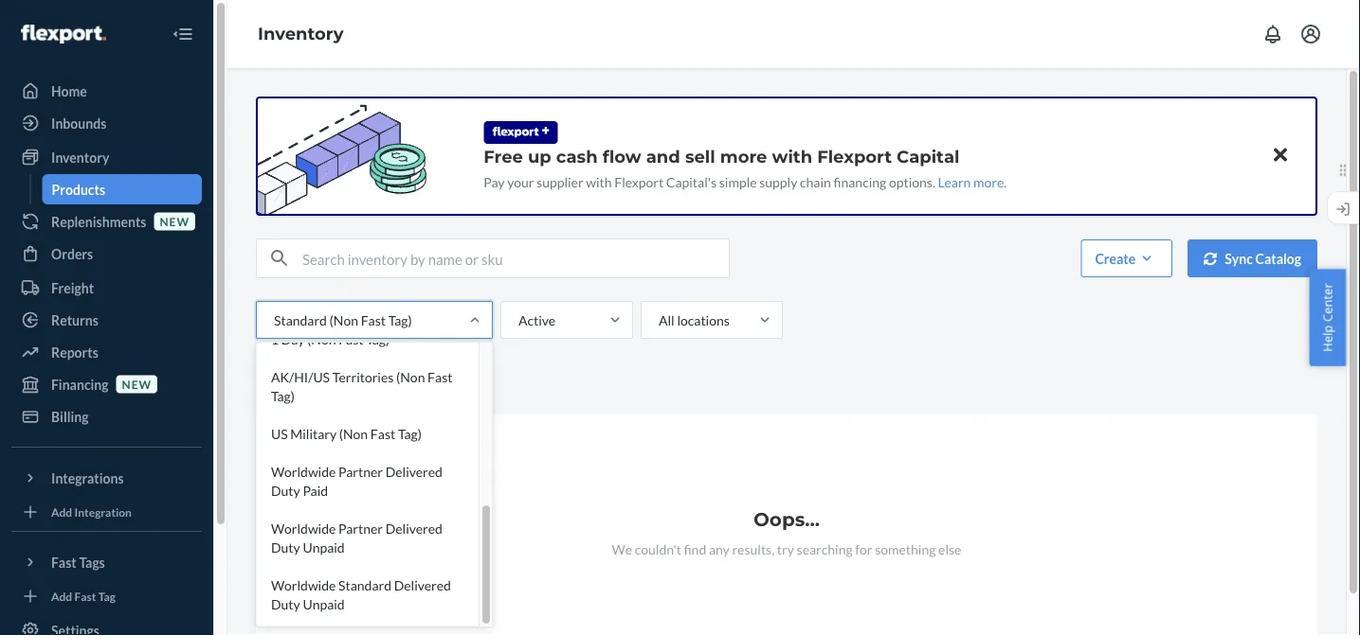 Task type: describe. For each thing, give the bounding box(es) containing it.
tag) for us military (non fast tag)
[[398, 426, 422, 442]]

help
[[1319, 326, 1336, 352]]

learn
[[938, 174, 971, 190]]

sync
[[1225, 251, 1253, 267]]

.
[[1004, 174, 1007, 190]]

results,
[[732, 542, 775, 558]]

capital
[[897, 146, 960, 167]]

tag) for ak/hi/us territories (non fast tag)
[[271, 388, 295, 404]]

else
[[938, 542, 961, 558]]

worldwide partner delivered duty unpaid
[[271, 521, 442, 556]]

fast inside the "ak/hi/us territories (non fast tag)"
[[428, 369, 453, 385]]

Search inventory by name or sku text field
[[302, 240, 729, 278]]

add fast tag link
[[11, 586, 202, 608]]

try
[[777, 542, 794, 558]]

1 horizontal spatial more
[[973, 174, 1004, 190]]

sync catalog
[[1225, 251, 1301, 267]]

financing
[[834, 174, 886, 190]]

home
[[51, 83, 87, 99]]

we couldn't find any results, try searching for something else
[[612, 542, 961, 558]]

(non for us military (non fast tag)
[[339, 426, 368, 442]]

fast tags
[[51, 555, 105, 571]]

worldwide partner delivered duty paid
[[271, 464, 442, 499]]

and
[[646, 146, 680, 167]]

products link
[[42, 174, 202, 205]]

ak/hi/us territories (non fast tag)
[[271, 369, 453, 404]]

ak/hi/us
[[271, 369, 330, 385]]

(non up 1 day (non fast tag)
[[329, 312, 358, 328]]

us military (non fast tag)
[[271, 426, 422, 442]]

worldwide for worldwide standard delivered duty unpaid
[[271, 578, 336, 594]]

partner for paid
[[338, 464, 383, 480]]

integration
[[74, 506, 132, 519]]

territories
[[332, 369, 394, 385]]

fast up 1 day (non fast tag)
[[361, 312, 386, 328]]

pay
[[484, 174, 505, 190]]

fast down the standard (non fast tag)
[[339, 331, 363, 347]]

supplier
[[537, 174, 583, 190]]

bundles
[[343, 379, 389, 395]]

inbounds link
[[11, 108, 202, 138]]

fast left tag
[[74, 590, 96, 604]]

0 vertical spatial with
[[772, 146, 812, 167]]

flexport logo image
[[21, 25, 106, 44]]

add for add integration
[[51, 506, 72, 519]]

chain
[[800, 174, 831, 190]]

flow
[[603, 146, 641, 167]]

fast inside dropdown button
[[51, 555, 77, 571]]

duty for worldwide partner delivered duty paid
[[271, 483, 300, 499]]

create button
[[1081, 240, 1173, 278]]

0 vertical spatial inventory link
[[258, 23, 344, 44]]

couldn't
[[635, 542, 681, 558]]

capital's
[[666, 174, 717, 190]]

paid
[[303, 483, 328, 499]]

unpaid for standard
[[303, 597, 345, 613]]

billing link
[[11, 402, 202, 432]]

(non for 1 day (non fast tag)
[[307, 331, 336, 347]]

all locations
[[659, 312, 730, 328]]

options.
[[889, 174, 935, 190]]

locations
[[677, 312, 730, 328]]

fast down bundles
[[370, 426, 395, 442]]

sell
[[685, 146, 715, 167]]

for
[[855, 542, 872, 558]]

add integration link
[[11, 501, 202, 524]]

military
[[290, 426, 337, 442]]

duty for worldwide partner delivered duty unpaid
[[271, 540, 300, 556]]

new for financing
[[122, 378, 152, 391]]

worldwide for worldwide partner delivered duty unpaid
[[271, 521, 336, 537]]

standard inside worldwide standard delivered duty unpaid
[[338, 578, 391, 594]]

delivered for worldwide partner delivered duty paid
[[385, 464, 442, 480]]

sync alt image
[[1204, 252, 1217, 266]]

help center
[[1319, 284, 1336, 352]]

duty for worldwide standard delivered duty unpaid
[[271, 597, 300, 613]]



Task type: locate. For each thing, give the bounding box(es) containing it.
new down products 'link'
[[160, 215, 190, 228]]

1 vertical spatial duty
[[271, 540, 300, 556]]

with down cash
[[586, 174, 612, 190]]

1 vertical spatial partner
[[338, 521, 383, 537]]

1
[[271, 331, 279, 347]]

worldwide
[[271, 464, 336, 480], [271, 521, 336, 537], [271, 578, 336, 594]]

1 vertical spatial standard
[[338, 578, 391, 594]]

2 unpaid from the top
[[303, 597, 345, 613]]

tags
[[79, 555, 105, 571]]

supply
[[759, 174, 797, 190]]

flexport up financing
[[817, 146, 892, 167]]

unpaid inside worldwide partner delivered duty unpaid
[[303, 540, 345, 556]]

worldwide down paid
[[271, 521, 336, 537]]

returns
[[51, 312, 98, 328]]

close image
[[1274, 144, 1287, 166]]

0 horizontal spatial with
[[586, 174, 612, 190]]

create
[[1095, 251, 1136, 267]]

fast left tags
[[51, 555, 77, 571]]

delivered for worldwide standard delivered duty unpaid
[[394, 578, 451, 594]]

add integration
[[51, 506, 132, 519]]

1 worldwide from the top
[[271, 464, 336, 480]]

(non right military
[[339, 426, 368, 442]]

1 vertical spatial worldwide
[[271, 521, 336, 537]]

up
[[528, 146, 551, 167]]

searching
[[797, 542, 853, 558]]

2 add from the top
[[51, 590, 72, 604]]

tag
[[98, 590, 116, 604]]

standard up day
[[274, 312, 327, 328]]

home link
[[11, 76, 202, 106]]

worldwide for worldwide partner delivered duty paid
[[271, 464, 336, 480]]

0 horizontal spatial flexport
[[614, 174, 664, 190]]

active
[[518, 312, 556, 328]]

0 horizontal spatial inventory
[[51, 149, 109, 165]]

help center button
[[1309, 269, 1346, 367]]

with
[[772, 146, 812, 167], [586, 174, 612, 190]]

1 horizontal spatial products
[[267, 379, 320, 395]]

we
[[612, 542, 632, 558]]

2 duty from the top
[[271, 540, 300, 556]]

inventory link
[[258, 23, 344, 44], [11, 142, 202, 173]]

standard (non fast tag)
[[274, 312, 412, 328]]

returns link
[[11, 305, 202, 336]]

your
[[507, 174, 534, 190]]

(non down the standard (non fast tag)
[[307, 331, 336, 347]]

new down reports link
[[122, 378, 152, 391]]

0 vertical spatial standard
[[274, 312, 327, 328]]

0 horizontal spatial products
[[52, 182, 105, 198]]

add left integration
[[51, 506, 72, 519]]

0 vertical spatial delivered
[[385, 464, 442, 480]]

duty inside worldwide standard delivered duty unpaid
[[271, 597, 300, 613]]

worldwide up paid
[[271, 464, 336, 480]]

us
[[271, 426, 288, 442]]

products down day
[[267, 379, 320, 395]]

with up supply
[[772, 146, 812, 167]]

more right learn
[[973, 174, 1004, 190]]

worldwide down worldwide partner delivered duty unpaid
[[271, 578, 336, 594]]

fast tags button
[[11, 548, 202, 578]]

1 vertical spatial inventory
[[51, 149, 109, 165]]

1 vertical spatial new
[[122, 378, 152, 391]]

partner for unpaid
[[338, 521, 383, 537]]

delivered for worldwide partner delivered duty unpaid
[[385, 521, 442, 537]]

(non inside the "ak/hi/us territories (non fast tag)"
[[396, 369, 425, 385]]

duty inside worldwide partner delivered duty unpaid
[[271, 540, 300, 556]]

standard
[[274, 312, 327, 328], [338, 578, 391, 594]]

new
[[160, 215, 190, 228], [122, 378, 152, 391]]

1 duty from the top
[[271, 483, 300, 499]]

2 vertical spatial delivered
[[394, 578, 451, 594]]

2 vertical spatial duty
[[271, 597, 300, 613]]

something
[[875, 542, 936, 558]]

duty
[[271, 483, 300, 499], [271, 540, 300, 556], [271, 597, 300, 613]]

open account menu image
[[1299, 23, 1322, 45]]

worldwide inside worldwide partner delivered duty paid
[[271, 464, 336, 480]]

partner down worldwide partner delivered duty paid
[[338, 521, 383, 537]]

orders link
[[11, 239, 202, 269]]

financing
[[51, 377, 109, 393]]

1 unpaid from the top
[[303, 540, 345, 556]]

tag) up territories in the bottom left of the page
[[388, 312, 412, 328]]

worldwide inside worldwide partner delivered duty unpaid
[[271, 521, 336, 537]]

center
[[1319, 284, 1336, 322]]

delivered inside worldwide partner delivered duty unpaid
[[385, 521, 442, 537]]

products inside products 'link'
[[52, 182, 105, 198]]

0 vertical spatial more
[[720, 146, 767, 167]]

freight
[[51, 280, 94, 296]]

orders
[[51, 246, 93, 262]]

partner
[[338, 464, 383, 480], [338, 521, 383, 537]]

products up replenishments
[[52, 182, 105, 198]]

freight link
[[11, 273, 202, 303]]

tag)
[[388, 312, 412, 328], [366, 331, 390, 347], [271, 388, 295, 404], [398, 426, 422, 442]]

0 vertical spatial inventory
[[258, 23, 344, 44]]

(non right bundles
[[396, 369, 425, 385]]

1 horizontal spatial standard
[[338, 578, 391, 594]]

worldwide inside worldwide standard delivered duty unpaid
[[271, 578, 336, 594]]

free
[[484, 146, 523, 167]]

flexport down flow
[[614, 174, 664, 190]]

integrations
[[51, 471, 124, 487]]

fast
[[361, 312, 386, 328], [339, 331, 363, 347], [428, 369, 453, 385], [370, 426, 395, 442], [51, 555, 77, 571], [74, 590, 96, 604]]

0 vertical spatial partner
[[338, 464, 383, 480]]

3 duty from the top
[[271, 597, 300, 613]]

integrations button
[[11, 463, 202, 494]]

billing
[[51, 409, 89, 425]]

partner inside worldwide partner delivered duty paid
[[338, 464, 383, 480]]

1 vertical spatial add
[[51, 590, 72, 604]]

simple
[[719, 174, 757, 190]]

1 horizontal spatial new
[[160, 215, 190, 228]]

cash
[[556, 146, 598, 167]]

1 horizontal spatial inventory
[[258, 23, 344, 44]]

unpaid for partner
[[303, 540, 345, 556]]

delivered inside worldwide partner delivered duty paid
[[385, 464, 442, 480]]

delivered down us military (non fast tag)
[[385, 464, 442, 480]]

1 vertical spatial delivered
[[385, 521, 442, 537]]

tag) down the standard (non fast tag)
[[366, 331, 390, 347]]

add
[[51, 506, 72, 519], [51, 590, 72, 604]]

0 vertical spatial unpaid
[[303, 540, 345, 556]]

worldwide standard delivered duty unpaid
[[271, 578, 451, 613]]

1 vertical spatial flexport
[[614, 174, 664, 190]]

inbounds
[[51, 115, 106, 131]]

2 worldwide from the top
[[271, 521, 336, 537]]

all
[[659, 312, 675, 328]]

partner inside worldwide partner delivered duty unpaid
[[338, 521, 383, 537]]

catalog
[[1255, 251, 1301, 267]]

(non for ak/hi/us territories (non fast tag)
[[396, 369, 425, 385]]

2 vertical spatial worldwide
[[271, 578, 336, 594]]

unpaid down paid
[[303, 540, 345, 556]]

new for replenishments
[[160, 215, 190, 228]]

0 horizontal spatial standard
[[274, 312, 327, 328]]

sync catalog button
[[1188, 240, 1317, 278]]

unpaid down worldwide partner delivered duty unpaid
[[303, 597, 345, 613]]

0 horizontal spatial more
[[720, 146, 767, 167]]

1 vertical spatial more
[[973, 174, 1004, 190]]

partner down us military (non fast tag)
[[338, 464, 383, 480]]

1 vertical spatial products
[[267, 379, 320, 395]]

tag) inside the "ak/hi/us territories (non fast tag)"
[[271, 388, 295, 404]]

more
[[720, 146, 767, 167], [973, 174, 1004, 190]]

day
[[281, 331, 305, 347]]

1 vertical spatial inventory link
[[11, 142, 202, 173]]

1 add from the top
[[51, 506, 72, 519]]

2 partner from the top
[[338, 521, 383, 537]]

products
[[52, 182, 105, 198], [267, 379, 320, 395]]

0 vertical spatial products
[[52, 182, 105, 198]]

duty inside worldwide partner delivered duty paid
[[271, 483, 300, 499]]

1 day (non fast tag)
[[271, 331, 390, 347]]

find
[[684, 542, 706, 558]]

any
[[709, 542, 730, 558]]

fast right bundles
[[428, 369, 453, 385]]

tag) for 1 day (non fast tag)
[[366, 331, 390, 347]]

more up simple
[[720, 146, 767, 167]]

open notifications image
[[1262, 23, 1284, 45]]

add for add fast tag
[[51, 590, 72, 604]]

standard down worldwide partner delivered duty unpaid
[[338, 578, 391, 594]]

1 horizontal spatial inventory link
[[258, 23, 344, 44]]

replenishments
[[51, 214, 146, 230]]

(non
[[329, 312, 358, 328], [307, 331, 336, 347], [396, 369, 425, 385], [339, 426, 368, 442]]

flexport
[[817, 146, 892, 167], [614, 174, 664, 190]]

1 vertical spatial unpaid
[[303, 597, 345, 613]]

reports link
[[11, 337, 202, 368]]

tag) down ak/hi/us
[[271, 388, 295, 404]]

delivered
[[385, 464, 442, 480], [385, 521, 442, 537], [394, 578, 451, 594]]

0 horizontal spatial new
[[122, 378, 152, 391]]

learn more link
[[938, 174, 1004, 190]]

unpaid inside worldwide standard delivered duty unpaid
[[303, 597, 345, 613]]

free up cash flow and sell more with flexport capital pay your supplier with flexport capital's simple supply chain financing options. learn more .
[[484, 146, 1007, 190]]

oops...
[[753, 509, 820, 532]]

3 worldwide from the top
[[271, 578, 336, 594]]

delivered down worldwide partner delivered duty paid
[[385, 521, 442, 537]]

0 horizontal spatial inventory link
[[11, 142, 202, 173]]

delivered down worldwide partner delivered duty unpaid
[[394, 578, 451, 594]]

close navigation image
[[172, 23, 194, 45]]

1 horizontal spatial flexport
[[817, 146, 892, 167]]

add down fast tags
[[51, 590, 72, 604]]

1 partner from the top
[[338, 464, 383, 480]]

1 horizontal spatial with
[[772, 146, 812, 167]]

delivered inside worldwide standard delivered duty unpaid
[[394, 578, 451, 594]]

0 vertical spatial add
[[51, 506, 72, 519]]

inventory
[[258, 23, 344, 44], [51, 149, 109, 165]]

reports
[[51, 345, 98, 361]]

0 vertical spatial duty
[[271, 483, 300, 499]]

0 vertical spatial new
[[160, 215, 190, 228]]

tag) down the "ak/hi/us territories (non fast tag)"
[[398, 426, 422, 442]]

1 vertical spatial with
[[586, 174, 612, 190]]

0 vertical spatial flexport
[[817, 146, 892, 167]]

add fast tag
[[51, 590, 116, 604]]

0 vertical spatial worldwide
[[271, 464, 336, 480]]



Task type: vqa. For each thing, say whether or not it's contained in the screenshot.
option
no



